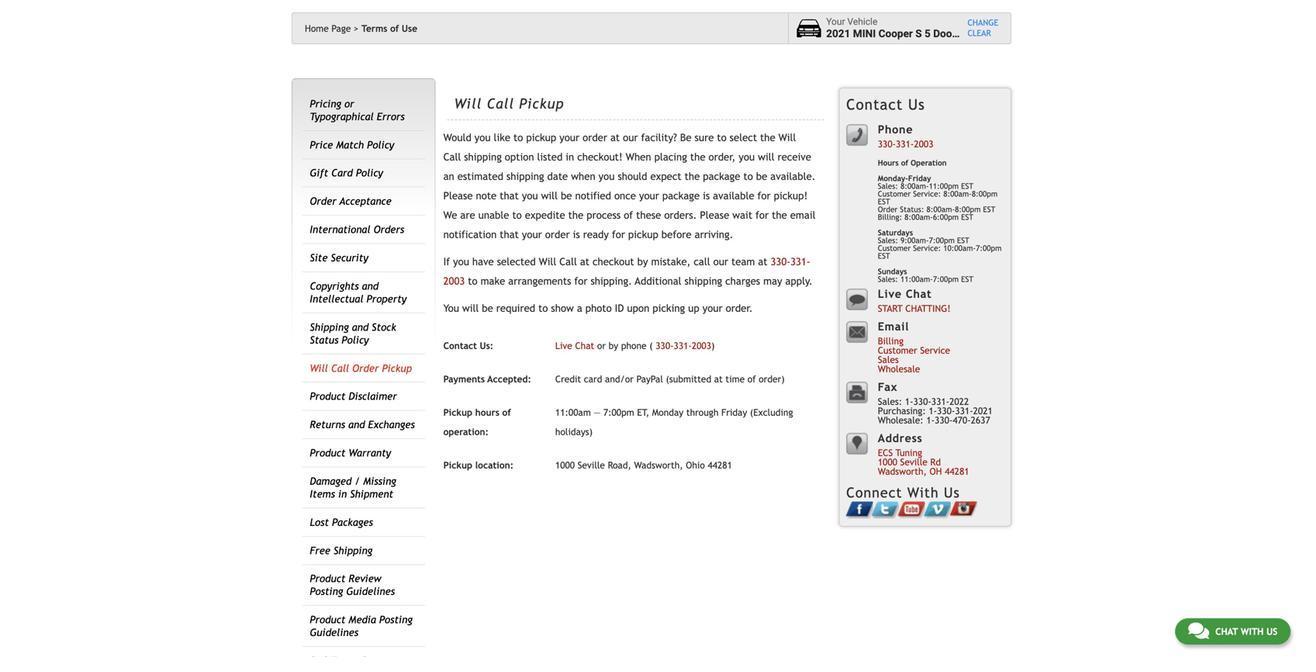 Task type: describe. For each thing, give the bounding box(es) containing it.
product media posting guidelines link
[[310, 614, 413, 639]]

estimated
[[458, 170, 504, 182]]

1 vertical spatial shipping
[[507, 170, 544, 182]]

hours
[[475, 407, 500, 418]]

expedite
[[525, 209, 565, 221]]

0 vertical spatial order
[[583, 132, 608, 144]]

site
[[310, 252, 328, 264]]

1- right wholesale:
[[927, 415, 935, 425]]

live chat start chatting!
[[878, 287, 951, 314]]

7:00pm down 10:00am- at the top right
[[933, 275, 959, 284]]

3 sales: from the top
[[878, 275, 899, 284]]

change link
[[968, 18, 999, 28]]

should
[[618, 170, 648, 182]]

review
[[349, 573, 381, 585]]

pickup!
[[774, 190, 808, 202]]

331- inside phone 330-331-2003
[[896, 138, 914, 149]]

live for live chat start chatting!
[[878, 287, 902, 300]]

44281 inside address ecs tuning 1000 seville rd wadsworth, oh 44281
[[945, 466, 970, 477]]

gift
[[310, 167, 328, 179]]

us:
[[480, 340, 494, 351]]

product for product disclaimer
[[310, 390, 346, 402]]

make
[[481, 275, 505, 287]]

0 horizontal spatial 44281
[[708, 460, 732, 471]]

comments image
[[1189, 622, 1210, 640]]

through
[[687, 407, 719, 418]]

price match policy link
[[310, 139, 394, 151]]

product warranty link
[[310, 447, 391, 459]]

5
[[925, 28, 931, 40]]

2 customer from the top
[[878, 244, 911, 253]]

credit card and/or paypal (submitted at time of order)
[[556, 374, 785, 385]]

are
[[460, 209, 475, 221]]

our inside would you like to pickup your order at our facility? be sure to select the will call shipping option listed in checkout! when placing the order, you will receive an estimated shipping date when you should expect the package to be available. please note that you will be notified once your package is available for pickup! we are unable to expedite the process of these orders. please wait for the email notification that your order is ready for pickup before arriving.
[[623, 132, 638, 144]]

returns and exchanges
[[310, 419, 415, 431]]

1000 seville road, wadsworth, ohio 44281
[[556, 460, 732, 471]]

the down the pickup!
[[772, 209, 787, 221]]

if
[[444, 256, 450, 268]]

policy for price match policy
[[367, 139, 394, 151]]

expect
[[651, 170, 682, 182]]

2 horizontal spatial will
[[758, 151, 775, 163]]

7:00pm right 9:00am-
[[976, 244, 1002, 253]]

your up these in the top of the page
[[639, 190, 659, 202]]

call
[[694, 256, 710, 268]]

fax sales: 1-330-331-2022 purchasing: 1-330-331-2021 wholesale: 1-330-470-2637
[[878, 381, 993, 425]]

0 vertical spatial please
[[444, 190, 473, 202]]

0 vertical spatial shipping
[[464, 151, 502, 163]]

1 customer from the top
[[878, 189, 911, 198]]

2021 inside fax sales: 1-330-331-2022 purchasing: 1-330-331-2021 wholesale: 1-330-470-2637
[[974, 405, 993, 416]]

pickup up listed
[[519, 96, 564, 112]]

for up a
[[575, 275, 588, 287]]

order acceptance
[[310, 195, 392, 207]]

your
[[827, 16, 845, 27]]

you will be required to show a photo id upon picking up your order.
[[444, 302, 753, 314]]

you down checkout!
[[599, 170, 615, 182]]

terms of use
[[362, 23, 418, 34]]

0 vertical spatial package
[[703, 170, 741, 182]]

mini
[[853, 28, 876, 40]]

holidays)
[[556, 426, 593, 437]]

8:00am- down '11:00pm'
[[927, 205, 955, 214]]

product disclaimer link
[[310, 390, 397, 402]]

the right select
[[760, 132, 776, 144]]

call inside would you like to pickup your order at our facility? be sure to select the will call shipping option listed in checkout! when placing the order, you will receive an estimated shipping date when you should expect the package to be available. please note that you will be notified once your package is available for pickup! we are unable to expedite the process of these orders. please wait for the email notification that your order is ready for pickup before arriving.
[[444, 151, 461, 163]]

product for product media posting guidelines
[[310, 614, 346, 626]]

0 horizontal spatial seville
[[578, 460, 605, 471]]

your right up
[[703, 302, 723, 314]]

1 that from the top
[[500, 190, 519, 202]]

7:00pm down 6:00pm
[[929, 236, 955, 245]]

0 vertical spatial 8:00pm
[[972, 189, 998, 198]]

s
[[916, 28, 922, 40]]

select
[[730, 132, 757, 144]]

of inside would you like to pickup your order at our facility? be sure to select the will call shipping option listed in checkout! when placing the order, you will receive an estimated shipping date when you should expect the package to be available. please note that you will be notified once your package is available for pickup! we are unable to expedite the process of these orders. please wait for the email notification that your order is ready for pickup before arriving.
[[624, 209, 633, 221]]

330-331- 2003 link
[[444, 256, 811, 287]]

monday-
[[878, 174, 909, 183]]

copyrights and intellectual property link
[[310, 280, 407, 305]]

use
[[402, 23, 418, 34]]

card
[[584, 374, 602, 385]]

you right 'if'
[[453, 256, 469, 268]]

at left time
[[714, 374, 723, 385]]

exchanges
[[368, 419, 415, 431]]

gift card policy link
[[310, 167, 383, 179]]

0 horizontal spatial us
[[909, 96, 926, 113]]

7:00pm inside 11:00am — 7:00pm et, monday through friday (excluding holidays)
[[604, 407, 635, 418]]

friday inside 11:00am — 7:00pm et, monday through friday (excluding holidays)
[[722, 407, 747, 418]]

property
[[367, 293, 407, 305]]

you
[[444, 302, 459, 314]]

order inside the "hours of operation monday-friday sales: 8:00am-11:00pm est customer service: 8:00am-8:00pm est order status: 8:00am-8:00pm est billing: 8:00am-6:00pm est saturdays sales: 9:00am-7:00pm est customer service: 10:00am-7:00pm est sundays sales: 11:00am-7:00pm est"
[[878, 205, 898, 214]]

checkout
[[593, 256, 634, 268]]

us for chat
[[1267, 626, 1278, 637]]

live for live chat or by phone ( 330-331-2003 )
[[556, 340, 573, 351]]

listed
[[537, 151, 563, 163]]

or inside pricing or typographical errors
[[345, 98, 354, 110]]

in inside damaged / missing items in shipment
[[338, 488, 347, 500]]

330- left 2637
[[937, 405, 955, 416]]

pricing or typographical errors link
[[310, 98, 405, 123]]

hours
[[878, 158, 899, 167]]

product media posting guidelines
[[310, 614, 413, 639]]

b46c
[[959, 28, 985, 40]]

your down expedite
[[522, 229, 542, 241]]

0 horizontal spatial is
[[573, 229, 580, 241]]

2003 inside 330-331- 2003
[[444, 275, 465, 287]]

placing
[[655, 151, 687, 163]]

sales link
[[878, 354, 899, 365]]

0 horizontal spatial be
[[482, 302, 493, 314]]

will call pickup
[[454, 96, 564, 112]]

operation
[[911, 158, 947, 167]]

available.
[[771, 170, 816, 182]]

1 vertical spatial or
[[597, 340, 606, 351]]

0 horizontal spatial will
[[462, 302, 479, 314]]

checkout!
[[577, 151, 623, 163]]

will down status
[[310, 362, 328, 374]]

sales: inside fax sales: 1-330-331-2022 purchasing: 1-330-331-2021 wholesale: 1-330-470-2637
[[878, 396, 903, 407]]

330-331-2003 link for us
[[878, 138, 934, 149]]

customer inside email billing customer service sales wholesale
[[878, 345, 918, 356]]

0 horizontal spatial order
[[310, 195, 337, 207]]

/
[[355, 475, 360, 487]]

to left show
[[539, 302, 548, 314]]

copyrights and intellectual property
[[310, 280, 407, 305]]

additional
[[635, 275, 682, 287]]

0 horizontal spatial package
[[663, 190, 700, 202]]

call up product disclaimer
[[331, 362, 349, 374]]

damaged
[[310, 475, 352, 487]]

warranty
[[349, 447, 391, 459]]

8:00am- up 9:00am-
[[905, 213, 933, 221]]

shipment
[[350, 488, 393, 500]]

to left make
[[468, 275, 478, 287]]

pickup down operation:
[[444, 460, 473, 471]]

1- up wholesale:
[[905, 396, 914, 407]]

to right sure
[[717, 132, 727, 144]]

team
[[732, 256, 755, 268]]

upon
[[627, 302, 650, 314]]

date
[[547, 170, 568, 182]]

2 that from the top
[[500, 229, 519, 241]]

if you have selected will call at checkout by mistake, call our team at
[[444, 256, 771, 268]]

chat for live chat or by phone ( 330-331-2003 )
[[575, 340, 595, 351]]

0 vertical spatial be
[[756, 170, 768, 182]]

with
[[908, 485, 939, 501]]

1 horizontal spatial 2003
[[692, 340, 712, 351]]

returns and exchanges link
[[310, 419, 415, 431]]

you up expedite
[[522, 190, 538, 202]]

required
[[496, 302, 536, 314]]

have
[[472, 256, 494, 268]]

security
[[331, 252, 368, 264]]

stock
[[372, 321, 396, 333]]

picking
[[653, 302, 685, 314]]

pricing or typographical errors
[[310, 98, 405, 123]]

1 horizontal spatial order
[[352, 362, 379, 374]]

1 vertical spatial please
[[700, 209, 730, 221]]

unable
[[478, 209, 509, 221]]

at right team
[[758, 256, 768, 268]]

6:00pm
[[933, 213, 959, 221]]

2021 inside "your vehicle 2021 mini cooper s 5 door b46c"
[[827, 28, 851, 40]]

330- right "("
[[656, 340, 674, 351]]

pickup up disclaimer
[[382, 362, 412, 374]]

for right the wait
[[756, 209, 769, 221]]

0 horizontal spatial order
[[545, 229, 570, 241]]

damaged / missing items in shipment link
[[310, 475, 396, 500]]

1- left 2022
[[929, 405, 937, 416]]

order.
[[726, 302, 753, 314]]

note
[[476, 190, 497, 202]]

free
[[310, 545, 331, 557]]

1 vertical spatial be
[[561, 190, 572, 202]]

1 vertical spatial shipping
[[334, 545, 373, 557]]

your up listed
[[560, 132, 580, 144]]

2 sales: from the top
[[878, 236, 899, 245]]

2003 inside phone 330-331-2003
[[914, 138, 934, 149]]

2 vertical spatial shipping
[[685, 275, 723, 287]]

option
[[505, 151, 534, 163]]

disclaimer
[[349, 390, 397, 402]]

receive
[[778, 151, 812, 163]]

10:00am-
[[944, 244, 976, 253]]

330- up wholesale:
[[914, 396, 932, 407]]

will up "would"
[[454, 96, 482, 112]]

missing
[[363, 475, 396, 487]]



Task type: locate. For each thing, give the bounding box(es) containing it.
will left receive
[[758, 151, 775, 163]]

guidelines inside product media posting guidelines
[[310, 627, 359, 639]]

us for connect
[[944, 485, 960, 501]]

may
[[764, 275, 783, 287]]

1 horizontal spatial shipping
[[507, 170, 544, 182]]

0 vertical spatial chat
[[906, 287, 932, 300]]

policy inside shipping and stock status policy
[[342, 334, 369, 346]]

1 horizontal spatial posting
[[379, 614, 413, 626]]

1 vertical spatial order
[[545, 229, 570, 241]]

and/or
[[605, 374, 634, 385]]

posting for product media posting guidelines
[[379, 614, 413, 626]]

8:00am- up status:
[[901, 182, 929, 190]]

you down select
[[739, 151, 755, 163]]

in down damaged
[[338, 488, 347, 500]]

media
[[349, 614, 376, 626]]

3 customer from the top
[[878, 345, 918, 356]]

service:
[[913, 189, 941, 198], [913, 244, 941, 253]]

0 horizontal spatial 2021
[[827, 28, 851, 40]]

our up when
[[623, 132, 638, 144]]

intellectual
[[310, 293, 364, 305]]

our
[[623, 132, 638, 144], [714, 256, 729, 268]]

0 vertical spatial 330-331-2003 link
[[878, 138, 934, 149]]

8:00am-
[[901, 182, 929, 190], [944, 189, 972, 198], [927, 205, 955, 214], [905, 213, 933, 221]]

1 vertical spatial 2021
[[974, 405, 993, 416]]

shipping up status
[[310, 321, 349, 333]]

chat down 11:00am-
[[906, 287, 932, 300]]

customer
[[878, 189, 911, 198], [878, 244, 911, 253], [878, 345, 918, 356]]

product inside product media posting guidelines
[[310, 614, 346, 626]]

1 vertical spatial 8:00pm
[[955, 205, 981, 214]]

seville left road,
[[578, 460, 605, 471]]

7:00pm right —
[[604, 407, 635, 418]]

product for product warranty
[[310, 447, 346, 459]]

1 horizontal spatial live
[[878, 287, 902, 300]]

2021 right 470-
[[974, 405, 993, 416]]

11:00am
[[556, 407, 591, 418]]

1 vertical spatial live
[[556, 340, 573, 351]]

posting inside product media posting guidelines
[[379, 614, 413, 626]]

will up expedite
[[541, 190, 558, 202]]

package
[[703, 170, 741, 182], [663, 190, 700, 202]]

road,
[[608, 460, 632, 471]]

seville left "rd"
[[901, 457, 928, 467]]

2 vertical spatial policy
[[342, 334, 369, 346]]

8:00pm right '11:00pm'
[[972, 189, 998, 198]]

1 vertical spatial our
[[714, 256, 729, 268]]

and inside copyrights and intellectual property
[[362, 280, 379, 292]]

0 vertical spatial us
[[909, 96, 926, 113]]

1 horizontal spatial package
[[703, 170, 741, 182]]

paypal
[[637, 374, 663, 385]]

0 vertical spatial our
[[623, 132, 638, 144]]

0 horizontal spatial contact
[[444, 340, 477, 351]]

guidelines inside product review posting guidelines
[[346, 586, 395, 598]]

et,
[[637, 407, 650, 418]]

order up disclaimer
[[352, 362, 379, 374]]

2003 down 'if'
[[444, 275, 465, 287]]

1 vertical spatial 330-331-2003 link
[[656, 340, 712, 351]]

guidelines down media
[[310, 627, 359, 639]]

will up arrangements
[[539, 256, 557, 268]]

product inside product review posting guidelines
[[310, 573, 346, 585]]

by left phone
[[609, 340, 619, 351]]

product down returns
[[310, 447, 346, 459]]

2 horizontal spatial 2003
[[914, 138, 934, 149]]

page
[[332, 23, 351, 34]]

is left available
[[703, 190, 710, 202]]

address ecs tuning 1000 seville rd wadsworth, oh 44281
[[878, 432, 970, 477]]

that right note
[[500, 190, 519, 202]]

shipping down "packages"
[[334, 545, 373, 557]]

guidelines for media
[[310, 627, 359, 639]]

1 horizontal spatial will
[[541, 190, 558, 202]]

the right the expect
[[685, 170, 700, 182]]

1 vertical spatial service:
[[913, 244, 941, 253]]

items
[[310, 488, 335, 500]]

chat for live chat start chatting!
[[906, 287, 932, 300]]

product for product review posting guidelines
[[310, 573, 346, 585]]

by
[[638, 256, 648, 268], [609, 340, 619, 351]]

1 horizontal spatial contact
[[847, 96, 903, 113]]

email billing customer service sales wholesale
[[878, 320, 951, 374]]

330-331-2003 link down phone
[[878, 138, 934, 149]]

friday down 'operation'
[[909, 174, 932, 183]]

chat inside chat with us link
[[1216, 626, 1239, 637]]

rd
[[931, 457, 941, 467]]

8:00am- up 6:00pm
[[944, 189, 972, 198]]

free shipping
[[310, 545, 373, 557]]

by up to make arrangements for shipping. additional shipping charges may apply.
[[638, 256, 648, 268]]

0 horizontal spatial pickup
[[526, 132, 557, 144]]

1 horizontal spatial in
[[566, 151, 574, 163]]

contact for contact us:
[[444, 340, 477, 351]]

service: left 10:00am- at the top right
[[913, 244, 941, 253]]

pickup up operation:
[[444, 407, 473, 418]]

0 vertical spatial shipping
[[310, 321, 349, 333]]

shipping inside shipping and stock status policy
[[310, 321, 349, 333]]

order up checkout!
[[583, 132, 608, 144]]

is left ready
[[573, 229, 580, 241]]

1 horizontal spatial by
[[638, 256, 648, 268]]

330- down 2022
[[935, 415, 953, 425]]

0 horizontal spatial by
[[609, 340, 619, 351]]

3 product from the top
[[310, 573, 346, 585]]

1 horizontal spatial wadsworth,
[[878, 466, 927, 477]]

free shipping link
[[310, 545, 373, 557]]

product
[[310, 390, 346, 402], [310, 447, 346, 459], [310, 573, 346, 585], [310, 614, 346, 626]]

saturdays
[[878, 228, 913, 237]]

2 vertical spatial 2003
[[692, 340, 712, 351]]

1 vertical spatial that
[[500, 229, 519, 241]]

2 vertical spatial chat
[[1216, 626, 1239, 637]]

1 vertical spatial in
[[338, 488, 347, 500]]

of inside the pickup hours of operation:
[[502, 407, 511, 418]]

shipping and stock status policy
[[310, 321, 396, 346]]

sales: down billing:
[[878, 236, 899, 245]]

price
[[310, 139, 333, 151]]

of
[[390, 23, 399, 34], [901, 158, 909, 167], [624, 209, 633, 221], [748, 374, 756, 385], [502, 407, 511, 418]]

2 vertical spatial will
[[462, 302, 479, 314]]

pricing
[[310, 98, 341, 110]]

posting inside product review posting guidelines
[[310, 586, 343, 598]]

1 vertical spatial guidelines
[[310, 627, 359, 639]]

1 horizontal spatial is
[[703, 190, 710, 202]]

be down make
[[482, 302, 493, 314]]

0 horizontal spatial 330-331-2003 link
[[656, 340, 712, 351]]

contact up phone
[[847, 96, 903, 113]]

orders
[[374, 224, 404, 236]]

0 vertical spatial in
[[566, 151, 574, 163]]

44281 right ohio
[[708, 460, 732, 471]]

pickup
[[519, 96, 564, 112], [382, 362, 412, 374], [444, 407, 473, 418], [444, 460, 473, 471]]

for right ready
[[612, 229, 625, 241]]

44281 right oh
[[945, 466, 970, 477]]

1 vertical spatial friday
[[722, 407, 747, 418]]

start chatting! link
[[878, 303, 951, 314]]

wadsworth, inside address ecs tuning 1000 seville rd wadsworth, oh 44281
[[878, 466, 927, 477]]

1 horizontal spatial seville
[[901, 457, 928, 467]]

phone
[[878, 123, 914, 136]]

1 horizontal spatial 330-331-2003 link
[[878, 138, 934, 149]]

will inside would you like to pickup your order at our facility? be sure to select the will call shipping option listed in checkout! when placing the order, you will receive an estimated shipping date when you should expect the package to be available. please note that you will be notified once your package is available for pickup! we are unable to expedite the process of these orders. please wait for the email notification that your order is ready for pickup before arriving.
[[779, 132, 796, 144]]

or up typographical
[[345, 98, 354, 110]]

oh
[[930, 466, 942, 477]]

billing:
[[878, 213, 903, 221]]

email
[[790, 209, 816, 221]]

service: up status:
[[913, 189, 941, 198]]

or right the live chat "link"
[[597, 340, 606, 351]]

pickup down these in the top of the page
[[628, 229, 659, 241]]

2 vertical spatial and
[[348, 419, 365, 431]]

1000 inside address ecs tuning 1000 seville rd wadsworth, oh 44281
[[878, 457, 898, 467]]

wholesale link
[[878, 363, 921, 374]]

order,
[[709, 151, 736, 163]]

the down sure
[[690, 151, 706, 163]]

1-
[[905, 396, 914, 407], [929, 405, 937, 416], [927, 415, 935, 425]]

international orders link
[[310, 224, 404, 236]]

we
[[444, 209, 457, 221]]

posting down free on the left
[[310, 586, 343, 598]]

sundays
[[878, 267, 907, 276]]

1 horizontal spatial pickup
[[628, 229, 659, 241]]

call up like
[[487, 96, 514, 112]]

match
[[336, 139, 364, 151]]

330-331-2003 link for us:
[[656, 340, 712, 351]]

0 horizontal spatial 1000
[[556, 460, 575, 471]]

terms
[[362, 23, 388, 34]]

330- inside 330-331- 2003
[[771, 256, 791, 268]]

a
[[577, 302, 583, 314]]

at left "checkout"
[[580, 256, 590, 268]]

will right you
[[462, 302, 479, 314]]

vehicle
[[848, 16, 878, 27]]

shipping
[[310, 321, 349, 333], [334, 545, 373, 557]]

0 horizontal spatial our
[[623, 132, 638, 144]]

1 service: from the top
[[913, 189, 941, 198]]

would
[[444, 132, 472, 144]]

4 product from the top
[[310, 614, 346, 626]]

1 horizontal spatial 2021
[[974, 405, 993, 416]]

the down the 'notified'
[[568, 209, 584, 221]]

operation:
[[444, 426, 489, 437]]

2003
[[914, 138, 934, 149], [444, 275, 465, 287], [692, 340, 712, 351]]

0 horizontal spatial 2003
[[444, 275, 465, 287]]

1 horizontal spatial chat
[[906, 287, 932, 300]]

1 horizontal spatial order
[[583, 132, 608, 144]]

0 horizontal spatial please
[[444, 190, 473, 202]]

1 vertical spatial customer
[[878, 244, 911, 253]]

payments
[[444, 374, 485, 385]]

policy down errors
[[367, 139, 394, 151]]

1000 down address
[[878, 457, 898, 467]]

1 vertical spatial will
[[541, 190, 558, 202]]

friday inside the "hours of operation monday-friday sales: 8:00am-11:00pm est customer service: 8:00am-8:00pm est order status: 8:00am-8:00pm est billing: 8:00am-6:00pm est saturdays sales: 9:00am-7:00pm est customer service: 10:00am-7:00pm est sundays sales: 11:00am-7:00pm est"
[[909, 174, 932, 183]]

wadsworth, left ohio
[[634, 460, 683, 471]]

of inside the "hours of operation monday-friday sales: 8:00am-11:00pm est customer service: 8:00am-8:00pm est order status: 8:00am-8:00pm est billing: 8:00am-6:00pm est saturdays sales: 9:00am-7:00pm est customer service: 10:00am-7:00pm est sundays sales: 11:00am-7:00pm est"
[[901, 158, 909, 167]]

0 horizontal spatial wadsworth,
[[634, 460, 683, 471]]

1 vertical spatial package
[[663, 190, 700, 202]]

policy for gift card policy
[[356, 167, 383, 179]]

seville inside address ecs tuning 1000 seville rd wadsworth, oh 44281
[[901, 457, 928, 467]]

0 vertical spatial and
[[362, 280, 379, 292]]

0 vertical spatial will
[[758, 151, 775, 163]]

shipping down option
[[507, 170, 544, 182]]

0 vertical spatial 2003
[[914, 138, 934, 149]]

11:00am — 7:00pm et, monday through friday (excluding holidays)
[[556, 407, 793, 437]]

order
[[583, 132, 608, 144], [545, 229, 570, 241]]

customer service link
[[878, 345, 951, 356]]

1 vertical spatial 2003
[[444, 275, 465, 287]]

1 horizontal spatial 1000
[[878, 457, 898, 467]]

2 vertical spatial customer
[[878, 345, 918, 356]]

2003 up 'operation'
[[914, 138, 934, 149]]

0 vertical spatial by
[[638, 256, 648, 268]]

order
[[310, 195, 337, 207], [878, 205, 898, 214], [352, 362, 379, 374]]

package down order,
[[703, 170, 741, 182]]

shipping up estimated
[[464, 151, 502, 163]]

guidelines for review
[[346, 586, 395, 598]]

order)
[[759, 374, 785, 385]]

1 horizontal spatial 44281
[[945, 466, 970, 477]]

product disclaimer
[[310, 390, 397, 402]]

is
[[703, 190, 710, 202], [573, 229, 580, 241]]

order down gift
[[310, 195, 337, 207]]

0 vertical spatial or
[[345, 98, 354, 110]]

2 horizontal spatial chat
[[1216, 626, 1239, 637]]

to right like
[[514, 132, 523, 144]]

and up property
[[362, 280, 379, 292]]

product down free on the left
[[310, 573, 346, 585]]

and for intellectual
[[362, 280, 379, 292]]

0 horizontal spatial chat
[[575, 340, 595, 351]]

pickup inside the pickup hours of operation:
[[444, 407, 473, 418]]

0 vertical spatial 2021
[[827, 28, 851, 40]]

0 horizontal spatial or
[[345, 98, 354, 110]]

in inside would you like to pickup your order at our facility? be sure to select the will call shipping option listed in checkout! when placing the order, you will receive an estimated shipping date when you should expect the package to be available. please note that you will be notified once your package is available for pickup! we are unable to expedite the process of these orders. please wait for the email notification that your order is ready for pickup before arriving.
[[566, 151, 574, 163]]

will
[[454, 96, 482, 112], [779, 132, 796, 144], [539, 256, 557, 268], [310, 362, 328, 374]]

8:00pm
[[972, 189, 998, 198], [955, 205, 981, 214]]

call up arrangements
[[560, 256, 577, 268]]

status:
[[900, 205, 925, 214]]

at inside would you like to pickup your order at our facility? be sure to select the will call shipping option listed in checkout! when placing the order, you will receive an estimated shipping date when you should expect the package to be available. please note that you will be notified once your package is available for pickup! we are unable to expedite the process of these orders. please wait for the email notification that your order is ready for pickup before arriving.
[[611, 132, 620, 144]]

ohio
[[686, 460, 705, 471]]

2 service: from the top
[[913, 244, 941, 253]]

sure
[[695, 132, 714, 144]]

331- inside 330-331- 2003
[[791, 256, 811, 268]]

live inside live chat start chatting!
[[878, 287, 902, 300]]

and inside shipping and stock status policy
[[352, 321, 369, 333]]

you left like
[[475, 132, 491, 144]]

live up start
[[878, 287, 902, 300]]

pickup up listed
[[526, 132, 557, 144]]

product warranty
[[310, 447, 391, 459]]

1 horizontal spatial please
[[700, 209, 730, 221]]

call up an
[[444, 151, 461, 163]]

friday
[[909, 174, 932, 183], [722, 407, 747, 418]]

wadsworth,
[[634, 460, 683, 471], [878, 466, 927, 477]]

0 vertical spatial customer
[[878, 189, 911, 198]]

to up available
[[744, 170, 753, 182]]

seville
[[901, 457, 928, 467], [578, 460, 605, 471]]

will call order pickup
[[310, 362, 412, 374]]

0 vertical spatial is
[[703, 190, 710, 202]]

330-331-2003 link
[[878, 138, 934, 149], [656, 340, 712, 351]]

2 horizontal spatial us
[[1267, 626, 1278, 637]]

2 vertical spatial us
[[1267, 626, 1278, 637]]

sales: down fax
[[878, 396, 903, 407]]

or
[[345, 98, 354, 110], [597, 340, 606, 351]]

home page
[[305, 23, 351, 34]]

330- up may
[[771, 256, 791, 268]]

email
[[878, 320, 910, 333]]

1 product from the top
[[310, 390, 346, 402]]

policy right card
[[356, 167, 383, 179]]

posting right media
[[379, 614, 413, 626]]

0 vertical spatial policy
[[367, 139, 394, 151]]

and for stock
[[352, 321, 369, 333]]

chat with us
[[1216, 626, 1278, 637]]

0 vertical spatial guidelines
[[346, 586, 395, 598]]

and for exchanges
[[348, 419, 365, 431]]

to right unable
[[512, 209, 522, 221]]

contact left us:
[[444, 340, 477, 351]]

hours of operation monday-friday sales: 8:00am-11:00pm est customer service: 8:00am-8:00pm est order status: 8:00am-8:00pm est billing: 8:00am-6:00pm est saturdays sales: 9:00am-7:00pm est customer service: 10:00am-7:00pm est sundays sales: 11:00am-7:00pm est
[[878, 158, 1002, 284]]

0 vertical spatial pickup
[[526, 132, 557, 144]]

be left available.
[[756, 170, 768, 182]]

1 horizontal spatial friday
[[909, 174, 932, 183]]

0 vertical spatial posting
[[310, 586, 343, 598]]

1 horizontal spatial us
[[944, 485, 960, 501]]

us
[[909, 96, 926, 113], [944, 485, 960, 501], [1267, 626, 1278, 637]]

4 sales: from the top
[[878, 396, 903, 407]]

chat inside live chat start chatting!
[[906, 287, 932, 300]]

would you like to pickup your order at our facility? be sure to select the will call shipping option listed in checkout! when placing the order, you will receive an estimated shipping date when you should expect the package to be available. please note that you will be notified once your package is available for pickup! we are unable to expedite the process of these orders. please wait for the email notification that your order is ready for pickup before arriving.
[[444, 132, 816, 241]]

wait
[[733, 209, 753, 221]]

0 vertical spatial that
[[500, 190, 519, 202]]

330- inside phone 330-331-2003
[[878, 138, 896, 149]]

contact for contact us
[[847, 96, 903, 113]]

at up checkout!
[[611, 132, 620, 144]]

clear link
[[968, 28, 999, 39]]

1 vertical spatial by
[[609, 340, 619, 351]]

0 vertical spatial live
[[878, 287, 902, 300]]

order left status:
[[878, 205, 898, 214]]

for left the pickup!
[[758, 190, 771, 202]]

1 vertical spatial is
[[573, 229, 580, 241]]

2 horizontal spatial be
[[756, 170, 768, 182]]

posting for product review posting guidelines
[[310, 586, 343, 598]]

guidelines down 'review'
[[346, 586, 395, 598]]

pickup hours of operation:
[[444, 407, 511, 437]]

1000 down holidays)
[[556, 460, 575, 471]]

1 sales: from the top
[[878, 182, 899, 190]]

2 product from the top
[[310, 447, 346, 459]]

apply.
[[786, 275, 813, 287]]

2 horizontal spatial order
[[878, 205, 898, 214]]

8:00pm down '11:00pm'
[[955, 205, 981, 214]]

package up orders.
[[663, 190, 700, 202]]

and
[[362, 280, 379, 292], [352, 321, 369, 333], [348, 419, 365, 431]]

1 vertical spatial chat
[[575, 340, 595, 351]]



Task type: vqa. For each thing, say whether or not it's contained in the screenshot.
"(submitted"
yes



